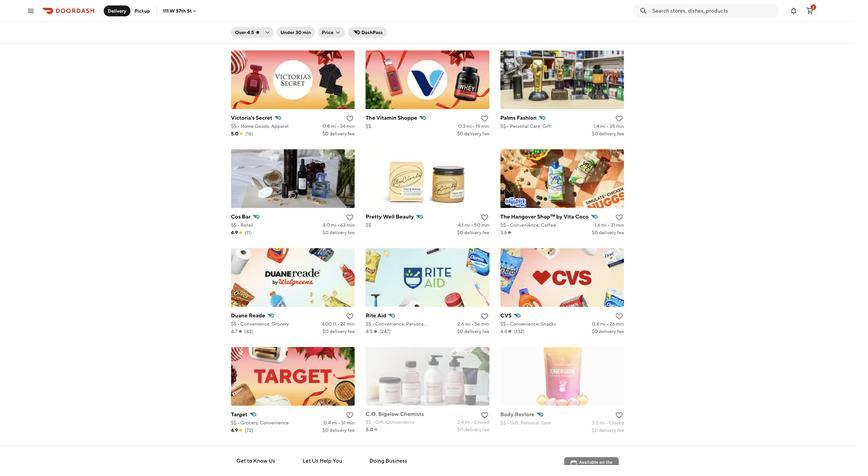 Task type: locate. For each thing, give the bounding box(es) containing it.
delivery down the 0.3 mi • 19 min
[[464, 131, 481, 137]]

5.0 down the $$ • makeup, gift
[[231, 25, 238, 31]]

0 horizontal spatial makeup
[[395, 18, 413, 23]]

4.5 right over
[[247, 30, 254, 35]]

fee down '4.0 mi • 63 min'
[[348, 230, 355, 236]]

1 horizontal spatial 4.5
[[366, 329, 373, 335]]

delivery down 0.4 mi • 31 min
[[329, 428, 347, 434]]

1 vertical spatial 0.3
[[458, 124, 465, 129]]

mi for victoria's secret
[[331, 124, 336, 129]]

1 vertical spatial personal
[[406, 322, 425, 327]]

coffee
[[541, 223, 556, 228]]

$​0 delivery fee down 0.3 mi • 28 min
[[322, 25, 355, 31]]

fee down 2.6 mi • 56 min
[[482, 329, 489, 335]]

click to add this store to your saved list image up 1.6 mi • 31 min
[[615, 214, 623, 222]]

0.4 for 0.4 mi • 30 min
[[457, 18, 464, 23]]

1 vertical spatial gift
[[542, 124, 551, 129]]

over 4.5
[[235, 30, 254, 35]]

$​0 delivery fee down 0.8 mi • 26 min
[[592, 329, 624, 335]]

$$ down body
[[500, 421, 506, 426]]

$$ • convenience, personal care
[[366, 322, 436, 327]]

4.9 down $$ • retail
[[231, 230, 238, 236]]

$$ • retail
[[231, 223, 253, 228]]

click to add this store to your saved list image up 4.1 mi • 50 min
[[481, 214, 489, 222]]

care,
[[530, 124, 541, 129]]

1 4.9 from the top
[[231, 230, 238, 236]]

0 vertical spatial 31
[[610, 223, 615, 228]]

1 vertical spatial 31
[[341, 421, 346, 426]]

$​0 delivery fee down 1.6 mi • 31 min
[[592, 230, 624, 236]]

restore
[[515, 412, 535, 418]]

click to add this store to your saved list image up the 1.4 mi • 35 min
[[615, 115, 623, 123]]

mi for pretty well beauty
[[465, 223, 470, 228]]

gift
[[260, 18, 269, 23], [542, 124, 551, 129]]

makeup for $$ • sephora, makeup
[[395, 18, 413, 23]]

click to add this store to your saved list image for well
[[481, 214, 489, 222]]

31
[[610, 223, 615, 228], [341, 421, 346, 426]]

delivery down 1.6 mi • 31 min
[[599, 230, 616, 236]]

$$ up 4.7
[[231, 322, 237, 327]]

$​0 delivery fee
[[322, 25, 355, 31], [322, 131, 355, 137], [457, 131, 489, 137], [592, 131, 624, 137], [322, 230, 355, 236], [457, 230, 489, 236], [592, 230, 624, 236], [322, 329, 355, 335], [457, 329, 489, 335], [592, 329, 624, 335], [457, 427, 489, 433], [322, 428, 355, 434], [592, 428, 624, 434]]

2.4
[[457, 420, 464, 425]]

1 vertical spatial 4.9
[[231, 428, 238, 434]]

let us help you
[[302, 458, 342, 465]]

$$ for $$ • convenience, snacks
[[500, 322, 506, 327]]

us right let at the bottom left
[[312, 458, 318, 465]]

the for the hangover shop™ by vita coco
[[500, 214, 510, 220]]

$​0 down 0.8
[[592, 329, 598, 335]]

0 vertical spatial gift
[[260, 18, 269, 23]]

min for pretty well beauty
[[481, 223, 489, 228]]

$$ • gift, personal care
[[500, 421, 551, 426]]

0 horizontal spatial care
[[426, 322, 436, 327]]

0 horizontal spatial 30
[[295, 30, 302, 35]]

$$ • gift, makeup
[[500, 18, 538, 23]]

4.9 for target
[[231, 428, 238, 434]]

click to add this store to your saved list image for victoria's secret
[[346, 115, 354, 123]]

0.4 mi • 34 min
[[322, 124, 355, 129]]

$​0 delivery fee down 0.4 mi • 31 min
[[322, 428, 355, 434]]

2 vertical spatial personal
[[520, 421, 539, 426]]

4.5
[[247, 30, 254, 35], [366, 329, 373, 335]]

1 us from the left
[[269, 458, 275, 465]]

1 horizontal spatial care
[[540, 421, 551, 426]]

$$ for $$ • retail
[[231, 223, 237, 228]]

0 horizontal spatial us
[[269, 458, 275, 465]]

0 vertical spatial the
[[366, 115, 375, 121]]

1 horizontal spatial the
[[500, 214, 510, 220]]

fee down the 0.3 mi • 19 min
[[482, 131, 489, 137]]

0 vertical spatial 0.3
[[323, 18, 330, 23]]

4.9 for cos bar
[[231, 230, 238, 236]]

under 30 min
[[280, 30, 311, 35]]

cos
[[231, 214, 241, 220]]

0 horizontal spatial closed
[[474, 420, 489, 425]]

$$ down cos
[[231, 223, 237, 228]]

$$ down victoria's
[[231, 124, 237, 129]]

click to add this store to your saved list image up 0.8 mi • 26 min
[[615, 313, 623, 321]]

1 horizontal spatial gift
[[542, 124, 551, 129]]

$$ for $$ • convenience, grocery
[[231, 322, 237, 327]]

target
[[231, 412, 247, 418]]

(11)
[[245, 230, 252, 236]]

$​0
[[322, 25, 329, 31], [322, 131, 329, 137], [457, 131, 463, 137], [592, 131, 598, 137], [322, 230, 329, 236], [457, 230, 463, 236], [592, 230, 598, 236], [322, 329, 329, 335], [457, 329, 463, 335], [592, 329, 598, 335], [457, 427, 463, 433], [322, 428, 329, 434], [592, 428, 598, 434]]

fee down 2.4 mi • closed
[[482, 427, 489, 433]]

us
[[269, 458, 275, 465], [312, 458, 318, 465]]

5.0 down c.o.
[[366, 427, 373, 433]]

0.3 left 19
[[458, 124, 465, 129]]

click to add this store to your saved list image up the 0.3 mi • 19 min
[[481, 115, 489, 123]]

convenience for $$ • grocery, convenience
[[260, 421, 289, 426]]

4.9 left (72)
[[231, 428, 238, 434]]

2.6 mi • 56 min
[[458, 322, 489, 327]]

1 vertical spatial 30
[[295, 30, 302, 35]]

under 30 min button
[[276, 27, 315, 38]]

$$ down pretty
[[366, 223, 371, 228]]

1 vertical spatial care
[[540, 421, 551, 426]]

click to add this store to your saved list image up 0.4 mi • 31 min
[[346, 412, 354, 420]]

1 horizontal spatial makeup
[[520, 18, 538, 23]]

pickup button
[[130, 5, 154, 16]]

1.4 mi • 35 min
[[593, 124, 624, 129]]

$​0 delivery fee down 2.4 mi • closed
[[457, 427, 489, 433]]

closed
[[474, 420, 489, 425], [609, 421, 624, 426]]

convenience, down reade
[[240, 322, 270, 327]]

1 vertical spatial the
[[500, 214, 510, 220]]

5.0 left the (16)
[[231, 131, 238, 137]]

bigelow
[[378, 411, 399, 418]]

2 vertical spatial 5.0
[[366, 427, 373, 433]]

1 makeup from the left
[[395, 18, 413, 23]]

$$ for $$ • grocery, convenience
[[231, 421, 237, 426]]

care for rite aid
[[426, 322, 436, 327]]

makeup
[[395, 18, 413, 23], [520, 18, 538, 23]]

2.4 mi • closed
[[457, 420, 489, 425]]

delivery button
[[104, 5, 130, 16]]

gift right care,
[[542, 124, 551, 129]]

0.4
[[457, 18, 464, 23], [592, 18, 600, 23], [322, 124, 330, 129], [324, 421, 331, 426]]

$​0 down the 600
[[322, 329, 329, 335]]

convenience for $$ • gift, convenience
[[386, 420, 415, 425]]

4.9
[[231, 230, 238, 236], [231, 428, 238, 434]]

0.4 for 0.4 mi • 31 min
[[324, 421, 331, 426]]

3.5 mi • closed
[[592, 421, 624, 426]]

gift,
[[510, 18, 520, 23], [375, 420, 385, 425], [510, 421, 520, 426]]

the
[[366, 115, 375, 121], [500, 214, 510, 220]]

50
[[474, 223, 480, 228]]

1 horizontal spatial convenience
[[386, 420, 415, 425]]

pretty well beauty
[[366, 214, 414, 220]]

0.3
[[323, 18, 330, 23], [458, 124, 465, 129]]

apparel
[[271, 124, 288, 129]]

closed right 2.4
[[474, 420, 489, 425]]

0 vertical spatial 4.9
[[231, 230, 238, 236]]

$$ • grocery, convenience
[[231, 421, 289, 426]]

ft
[[333, 322, 336, 327]]

31 for the hangover shop™ by vita coco
[[610, 223, 615, 228]]

$$ up over
[[231, 18, 237, 23]]

min for cos bar
[[347, 223, 355, 228]]

click to add this store to your saved list image up 3.5 mi • closed
[[615, 412, 623, 420]]

click to add this store to your saved list image up the 0.4 mi • 34 min
[[346, 115, 354, 123]]

$​0 down 0.3 mi • 28 min
[[322, 25, 329, 31]]

0.4 for 0.4 mi • 27 min
[[592, 18, 600, 23]]

shop™
[[537, 214, 555, 220]]

$$ right 0.4 mi • 30 min on the top of the page
[[500, 18, 506, 23]]

min for the vitamin shoppe
[[481, 124, 489, 129]]

closed right "3.5"
[[609, 421, 624, 426]]

makeup,
[[240, 18, 259, 23]]

convenience, up (247)
[[375, 322, 405, 327]]

convenience down c.o. bigelow chemists
[[386, 420, 415, 425]]

convenience,
[[510, 223, 540, 228], [240, 322, 270, 327], [375, 322, 405, 327], [510, 322, 540, 327]]

$$ • makeup, gift
[[231, 18, 269, 23]]

click to add this store to your saved list image up 2.6 mi • 56 min
[[481, 313, 489, 321]]

1 horizontal spatial 0.3
[[458, 124, 465, 129]]

0 horizontal spatial 4.5
[[247, 30, 254, 35]]

(132)
[[514, 329, 525, 335]]

0 vertical spatial 4.5
[[247, 30, 254, 35]]

convenience, down hangover
[[510, 223, 540, 228]]

pretty
[[366, 214, 382, 220]]

0.3 for 0.3 mi • 19 min
[[458, 124, 465, 129]]

mi for cvs
[[600, 322, 606, 327]]

$$ for $$ • sephora, makeup
[[366, 18, 371, 23]]

30
[[474, 18, 480, 23], [295, 30, 302, 35]]

the up the 3.8 at the right of page
[[500, 214, 510, 220]]

$$ up 4.4
[[500, 322, 506, 327]]

0 horizontal spatial 31
[[341, 421, 346, 426]]

makeup for $$ • gift, makeup
[[520, 18, 538, 23]]

chemists
[[400, 411, 424, 418]]

closed for 2.4 mi • closed
[[474, 420, 489, 425]]

$$ up the 3.8 at the right of page
[[500, 223, 506, 228]]

personal
[[510, 124, 529, 129], [406, 322, 425, 327], [520, 421, 539, 426]]

get
[[236, 458, 246, 465]]

click to add this store to your saved list image for body restore
[[615, 412, 623, 420]]

1 horizontal spatial 30
[[474, 18, 480, 23]]

3 items, open order cart image
[[806, 7, 814, 15]]

2 makeup from the left
[[520, 18, 538, 23]]

2 4.9 from the top
[[231, 428, 238, 434]]

click to add this store to your saved list image
[[346, 115, 354, 123], [615, 115, 623, 123], [346, 214, 354, 222], [615, 214, 623, 222], [346, 313, 354, 321], [346, 412, 354, 420], [615, 412, 623, 420]]

•
[[237, 18, 240, 23], [337, 18, 339, 23], [372, 18, 374, 23], [471, 18, 473, 23], [507, 18, 509, 23], [607, 18, 609, 23], [237, 124, 240, 129], [337, 124, 339, 129], [473, 124, 475, 129], [507, 124, 509, 129], [606, 124, 608, 129], [237, 223, 240, 228], [337, 223, 339, 228], [471, 223, 473, 228], [507, 223, 509, 228], [608, 223, 610, 228], [237, 322, 240, 327], [337, 322, 339, 327], [372, 322, 374, 327], [471, 322, 473, 327], [507, 322, 509, 327], [606, 322, 608, 327], [372, 420, 374, 425], [471, 420, 473, 425], [237, 421, 240, 426], [338, 421, 340, 426], [507, 421, 509, 426], [606, 421, 608, 426]]

$$ up dashpass button
[[366, 18, 371, 23]]

palms fashion
[[500, 115, 537, 121]]

1 horizontal spatial us
[[312, 458, 318, 465]]

gift, for convenience
[[375, 420, 385, 425]]

0.3 up price
[[323, 18, 330, 23]]

$$ • convenience, coffee
[[500, 223, 556, 228]]

palms
[[500, 115, 516, 121]]

over 4.5 button
[[231, 27, 274, 38]]

$​0 delivery fee down 4.1 mi • 50 min
[[457, 230, 489, 236]]

0 vertical spatial care
[[426, 322, 436, 327]]

$$ down rite
[[366, 322, 371, 327]]

0.3 for 0.3 mi • 28 min
[[323, 18, 330, 23]]

111 w 57th st
[[163, 8, 192, 13]]

w
[[170, 8, 175, 13]]

gift, for personal
[[510, 421, 520, 426]]

31 for target
[[341, 421, 346, 426]]

delivery down the 600 ft • 22 min
[[329, 329, 347, 335]]

$$ down palms at the top right
[[500, 124, 506, 129]]

1 horizontal spatial 31
[[610, 223, 615, 228]]

click to add this store to your saved list image up the 600 ft • 22 min
[[346, 313, 354, 321]]

closed for 3.5 mi • closed
[[609, 421, 624, 426]]

26
[[609, 322, 615, 327]]

delivery
[[329, 25, 347, 31], [329, 131, 347, 137], [464, 131, 481, 137], [599, 131, 616, 137], [329, 230, 347, 236], [464, 230, 481, 236], [599, 230, 616, 236], [329, 329, 347, 335], [464, 329, 481, 335], [599, 329, 616, 335], [464, 427, 481, 433], [329, 428, 347, 434], [599, 428, 616, 434]]

delivery
[[108, 8, 126, 13]]

fee down the 1.4 mi • 35 min
[[617, 131, 624, 137]]

min for target
[[347, 421, 355, 426]]

$$ down target
[[231, 421, 237, 426]]

57th
[[176, 8, 186, 13]]

click to add this store to your saved list image up '4.0 mi • 63 min'
[[346, 214, 354, 222]]

$$ down c.o.
[[366, 420, 371, 425]]

$​0 down 2.4
[[457, 427, 463, 433]]

fee down 0.3 mi • 28 min
[[348, 25, 355, 31]]

the vitamin shoppe
[[366, 115, 417, 121]]

grocery
[[271, 322, 289, 327]]

st
[[187, 8, 192, 13]]

1 horizontal spatial closed
[[609, 421, 624, 426]]

0 vertical spatial 30
[[474, 18, 480, 23]]

well
[[383, 214, 395, 220]]

4.5 down rite
[[366, 329, 373, 335]]

0 horizontal spatial 0.3
[[323, 18, 330, 23]]

0 vertical spatial personal
[[510, 124, 529, 129]]

us right "know"
[[269, 458, 275, 465]]

shoppe
[[398, 115, 417, 121]]

fee down the 0.4 mi • 34 min
[[348, 131, 355, 137]]

0 horizontal spatial convenience
[[260, 421, 289, 426]]

4.0
[[323, 223, 330, 228]]

delivery down the 1.4 mi • 35 min
[[599, 131, 616, 137]]

convenience, for aid
[[375, 322, 405, 327]]

pickup
[[134, 8, 150, 13]]

mi for cos bar
[[331, 223, 336, 228]]

gift right makeup,
[[260, 18, 269, 23]]

$​0 down 2.6
[[457, 329, 463, 335]]

the for the vitamin shoppe
[[366, 115, 375, 121]]

personal for rite aid
[[406, 322, 425, 327]]

0 horizontal spatial the
[[366, 115, 375, 121]]

fee down 0.8 mi • 26 min
[[617, 329, 624, 335]]

convenience right grocery,
[[260, 421, 289, 426]]

convenience, for hangover
[[510, 223, 540, 228]]

2.6
[[458, 322, 464, 327]]

4.7
[[231, 329, 237, 335]]

click to add this store to your saved list image
[[481, 115, 489, 123], [481, 214, 489, 222], [481, 313, 489, 321], [615, 313, 623, 321], [481, 412, 489, 420]]



Task type: vqa. For each thing, say whether or not it's contained in the screenshot.


Task type: describe. For each thing, give the bounding box(es) containing it.
min for the hangover shop™ by vita coco
[[616, 223, 624, 228]]

delivery down 0.3 mi • 28 min
[[329, 25, 347, 31]]

$$ for $$ • personal care, gift
[[500, 124, 506, 129]]

mi for rite aid
[[465, 322, 471, 327]]

c.o.
[[366, 411, 377, 418]]

4.1
[[458, 223, 464, 228]]

rite aid
[[366, 313, 386, 319]]

fee down 4.1 mi • 50 min
[[482, 230, 489, 236]]

$$ for $$ • gift, convenience
[[366, 420, 371, 425]]

open menu image
[[27, 7, 35, 15]]

dashpass
[[361, 30, 383, 35]]

fee down 1.6 mi • 31 min
[[617, 230, 624, 236]]

cvs
[[500, 313, 512, 319]]

$​0 down "3.5"
[[592, 428, 598, 434]]

aid
[[377, 313, 386, 319]]

body restore
[[500, 412, 535, 418]]

$​0 down 0.4 mi • 31 min
[[322, 428, 329, 434]]

1 vertical spatial 5.0
[[231, 131, 238, 137]]

home
[[240, 124, 254, 129]]

2
[[812, 5, 814, 9]]

fee down 0.4 mi • 31 min
[[348, 428, 355, 434]]

56
[[474, 322, 480, 327]]

$​0 delivery fee down '4.0 mi • 63 min'
[[322, 230, 355, 236]]

0.3 mi • 28 min
[[323, 18, 355, 23]]

mi for body restore
[[600, 421, 605, 426]]

35
[[609, 124, 615, 129]]

min for victoria's secret
[[347, 124, 355, 129]]

convenience, up (132)
[[510, 322, 540, 327]]

delivery down 0.8 mi • 26 min
[[599, 329, 616, 335]]

1.6
[[594, 223, 600, 228]]

delivery down '4.0 mi • 63 min'
[[329, 230, 347, 236]]

4.5 inside button
[[247, 30, 254, 35]]

mi for the vitamin shoppe
[[466, 124, 472, 129]]

28
[[340, 18, 346, 23]]

price
[[322, 30, 333, 35]]

dashpass button
[[348, 27, 387, 38]]

body
[[500, 412, 514, 418]]

(72)
[[245, 428, 253, 434]]

care for body restore
[[540, 421, 551, 426]]

click to add this store to your saved list image for duane reade
[[346, 313, 354, 321]]

fashion
[[517, 115, 537, 121]]

Store search: begin typing to search for stores available on DoorDash text field
[[652, 7, 774, 15]]

$$ for $$ • gift, makeup
[[500, 18, 506, 23]]

0 vertical spatial 5.0
[[231, 25, 238, 31]]

notification bell image
[[789, 7, 798, 15]]

$​0 down the 0.3 mi • 19 min
[[457, 131, 463, 137]]

600
[[322, 322, 332, 327]]

delivery down the 0.4 mi • 34 min
[[329, 131, 347, 137]]

snacks
[[541, 322, 556, 327]]

click to add this store to your saved list image for target
[[346, 412, 354, 420]]

$$ for $$ • makeup, gift
[[231, 18, 237, 23]]

34
[[340, 124, 346, 129]]

$​0 delivery fee down the 600 ft • 22 min
[[322, 329, 355, 335]]

63
[[340, 223, 346, 228]]

0.4 for 0.4 mi • 34 min
[[322, 124, 330, 129]]

2 button
[[803, 4, 817, 18]]

$​0 delivery fee down the 1.4 mi • 35 min
[[592, 131, 624, 137]]

doing business
[[369, 458, 407, 465]]

$​0 down 1.4 on the top right
[[592, 131, 598, 137]]

duane
[[231, 313, 248, 319]]

min for rite aid
[[481, 322, 489, 327]]

1 vertical spatial 4.5
[[366, 329, 373, 335]]

reade
[[249, 313, 265, 319]]

delivery down 2.4 mi • closed
[[464, 427, 481, 433]]

2 us from the left
[[312, 458, 318, 465]]

vita
[[563, 214, 574, 220]]

get to know us
[[236, 458, 275, 465]]

click to add this store to your saved list image for palms fashion
[[615, 115, 623, 123]]

rite
[[366, 313, 376, 319]]

$$ down the vitamin shoppe
[[366, 124, 371, 129]]

$$ for $$ • home goods, apparel
[[231, 124, 237, 129]]

22
[[340, 322, 346, 327]]

min for palms fashion
[[616, 124, 624, 129]]

mi for target
[[332, 421, 337, 426]]

convenience, for reade
[[240, 322, 270, 327]]

$$ • gift, convenience
[[366, 420, 415, 425]]

you
[[333, 458, 342, 465]]

30 inside button
[[295, 30, 302, 35]]

$​0 delivery fee down the 0.4 mi • 34 min
[[322, 131, 355, 137]]

$​0 down 1.6
[[592, 230, 598, 236]]

$​0 delivery fee down the 0.3 mi • 19 min
[[457, 131, 489, 137]]

price button
[[318, 27, 345, 38]]

victoria's
[[231, 115, 255, 121]]

4.1 mi • 50 min
[[458, 223, 489, 228]]

1.4
[[593, 124, 599, 129]]

0 horizontal spatial gift
[[260, 18, 269, 23]]

cos bar
[[231, 214, 251, 220]]

0.3 mi • 19 min
[[458, 124, 489, 129]]

c.o. bigelow chemists
[[366, 411, 424, 418]]

$$ • personal care, gift
[[500, 124, 551, 129]]

secret
[[256, 115, 272, 121]]

0.4 mi • 30 min
[[457, 18, 489, 23]]

gift, for makeup
[[510, 18, 520, 23]]

click to add this store to your saved list image for the hangover shop™ by vita coco
[[615, 214, 623, 222]]

$​0 delivery fee down 2.6 mi • 56 min
[[457, 329, 489, 335]]

111 w 57th st button
[[163, 8, 197, 13]]

coco
[[575, 214, 589, 220]]

goods,
[[255, 124, 270, 129]]

mi for the hangover shop™ by vita coco
[[601, 223, 607, 228]]

min for duane reade
[[347, 322, 355, 327]]

$​0 down the 0.4 mi • 34 min
[[322, 131, 329, 137]]

4.0 mi • 63 min
[[323, 223, 355, 228]]

0.8 mi • 26 min
[[592, 322, 624, 327]]

$$ • convenience, snacks
[[500, 322, 556, 327]]

delivery down 4.1 mi • 50 min
[[464, 230, 481, 236]]

$$ for $$ • gift, personal care
[[500, 421, 506, 426]]

retail
[[240, 223, 253, 228]]

grocery,
[[240, 421, 259, 426]]

$$ for $$ • convenience, coffee
[[500, 223, 506, 228]]

let
[[302, 458, 311, 465]]

victoria's secret
[[231, 115, 272, 121]]

click to add this store to your saved list image for aid
[[481, 313, 489, 321]]

mi for palms fashion
[[600, 124, 605, 129]]

$​0 down the 4.1
[[457, 230, 463, 236]]

min inside button
[[303, 30, 311, 35]]

click to add this store to your saved list image for vitamin
[[481, 115, 489, 123]]

vitamin
[[376, 115, 396, 121]]

click to add this store to your saved list image left body
[[481, 412, 489, 420]]

help
[[320, 458, 331, 465]]

under
[[280, 30, 294, 35]]

min for cvs
[[616, 322, 624, 327]]

$​0 delivery fee down 3.5 mi • closed
[[592, 428, 624, 434]]

click to add this store to your saved list image for cos bar
[[346, 214, 354, 222]]

duane reade
[[231, 313, 265, 319]]

to
[[247, 458, 252, 465]]

19
[[476, 124, 480, 129]]

3.8
[[500, 230, 507, 236]]

0.4 mi • 27 min
[[592, 18, 624, 23]]

111
[[163, 8, 169, 13]]

personal for body restore
[[520, 421, 539, 426]]

by
[[556, 214, 562, 220]]

$​0 down the 4.0
[[322, 230, 329, 236]]

$$ • convenience, grocery
[[231, 322, 289, 327]]

the hangover shop™ by vita coco
[[500, 214, 589, 220]]

fee down the 600 ft • 22 min
[[348, 329, 355, 335]]

0.4 mi • 31 min
[[324, 421, 355, 426]]

delivery down 3.5 mi • closed
[[599, 428, 616, 434]]

delivery down 2.6 mi • 56 min
[[464, 329, 481, 335]]

$$ • home goods, apparel
[[231, 124, 288, 129]]

fee down 3.5 mi • closed
[[617, 428, 624, 434]]

$$ • sephora, makeup
[[366, 18, 413, 23]]

$$ for $$ • convenience, personal care
[[366, 322, 371, 327]]



